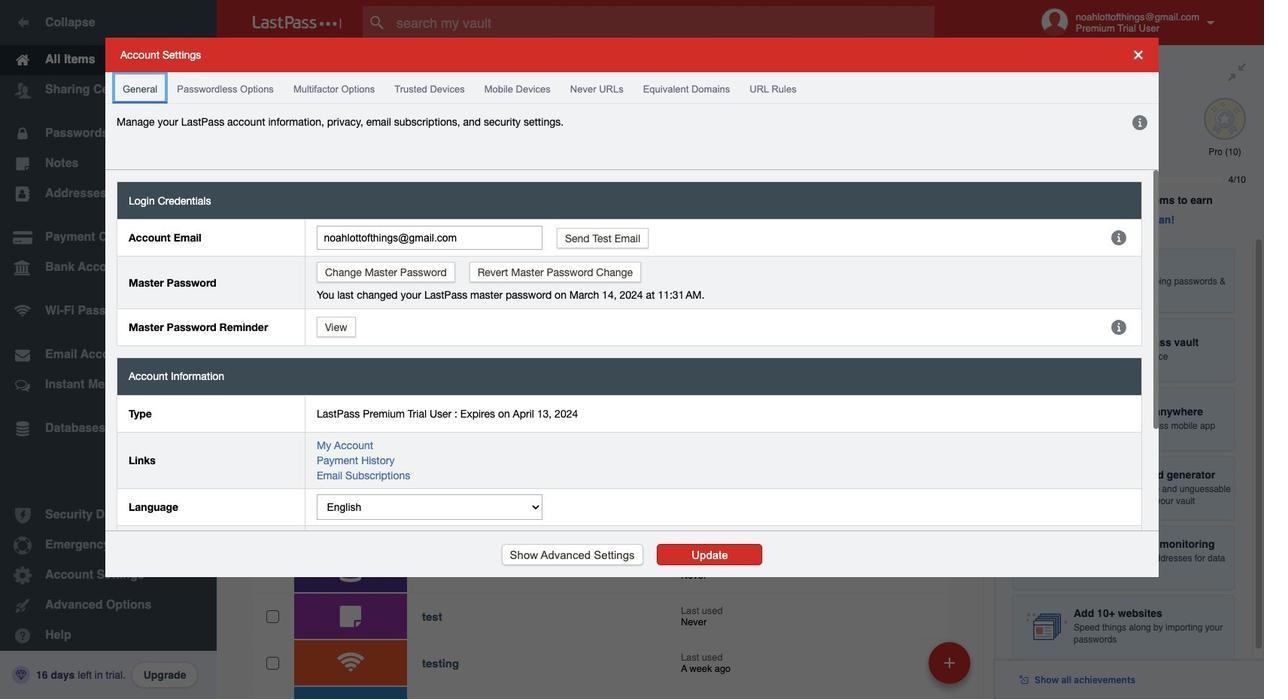 Task type: vqa. For each thing, say whether or not it's contained in the screenshot.
'search my vault' text box
yes



Task type: describe. For each thing, give the bounding box(es) containing it.
new item navigation
[[923, 637, 980, 699]]

search my vault text field
[[363, 6, 964, 39]]

lastpass image
[[253, 16, 342, 29]]



Task type: locate. For each thing, give the bounding box(es) containing it.
new item image
[[945, 657, 955, 668]]

main navigation navigation
[[0, 0, 217, 699]]

Search search field
[[363, 6, 964, 39]]

vault options navigation
[[217, 45, 995, 90]]



